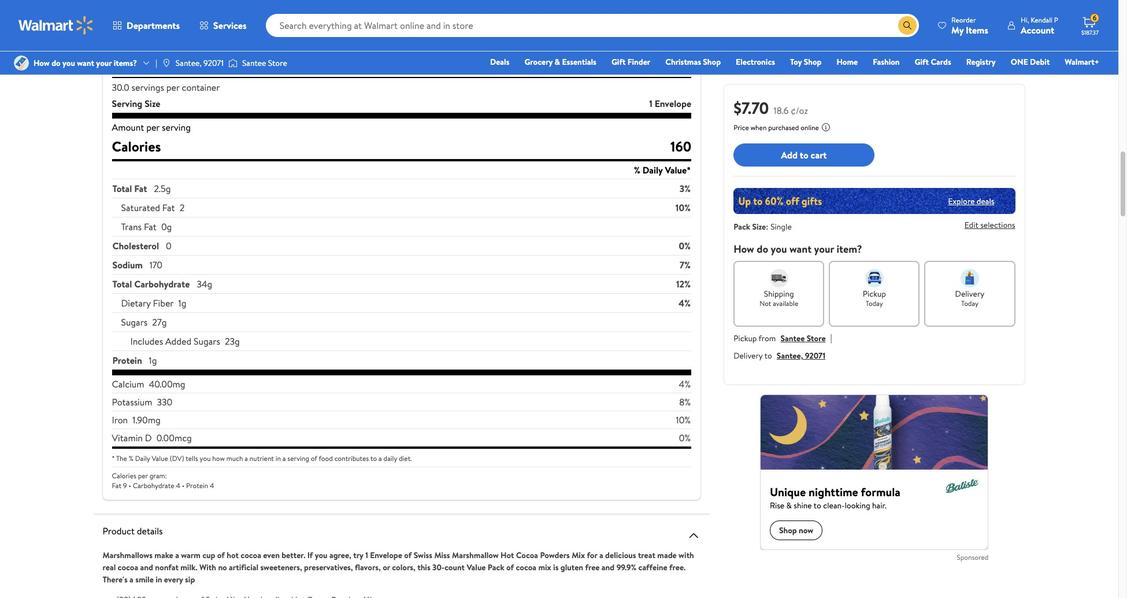 Task type: describe. For each thing, give the bounding box(es) containing it.
you inside the marshmallows make a warm cup of hot cocoa even better. if you agree, try 1 envelope of swiss miss marshmallow hot cocoa powders mix for a delicious treat made with real cocoa and nonfat milk. with no artificial sweeteners, preservatives, flavors, or colors, this 30-count value pack of cocoa mix is gluten free and 99.9% caffeine free. there's a smile in every sip
[[315, 549, 328, 561]]

milk.
[[181, 562, 198, 573]]

0 horizontal spatial daily
[[135, 453, 150, 463]]

pickup for pickup from santee store | delivery to santee, 92071
[[734, 333, 757, 344]]

99.9%
[[617, 562, 637, 573]]

facts
[[172, 39, 202, 58]]

nutrition
[[112, 39, 168, 58]]

you right tells
[[200, 453, 211, 463]]

0
[[166, 239, 172, 252]]

amount
[[112, 121, 144, 134]]

for inside nutrition facts refer to the product label for full dietary information, which may be available as an alternative product image.
[[191, 61, 200, 71]]

registry link
[[962, 56, 1002, 68]]

1 • from the left
[[129, 481, 131, 490]]

a right make
[[175, 549, 179, 561]]

1 4 from the left
[[176, 481, 180, 490]]

fat for trans
[[144, 220, 157, 233]]

23g
[[225, 335, 240, 348]]

10% for iron 1.90mg
[[676, 414, 691, 426]]

0 vertical spatial protein
[[113, 354, 142, 367]]

how for how do you want your item?
[[734, 242, 755, 256]]

serving
[[112, 97, 143, 110]]

made
[[658, 549, 677, 561]]

* the % daily value (dv) tells you how much a nutrient in a serving of food contributes to a daily diet.
[[112, 453, 412, 463]]

0 vertical spatial |
[[156, 57, 157, 69]]

treat
[[638, 549, 656, 561]]

container
[[182, 81, 220, 94]]

0 horizontal spatial serving
[[162, 121, 191, 134]]

your for items?
[[96, 57, 112, 69]]

saturated fat 2
[[121, 201, 185, 214]]

calories for calories
[[112, 137, 161, 156]]

kendall
[[1032, 15, 1053, 25]]

0% for 8%
[[679, 431, 691, 444]]

¢/oz
[[791, 104, 809, 117]]

your for item?
[[815, 242, 835, 256]]

explore
[[949, 195, 975, 207]]

4% for dietary fiber 1g
[[679, 297, 691, 309]]

product details image
[[687, 529, 701, 543]]

size for serving
[[145, 97, 160, 110]]

hot
[[227, 549, 239, 561]]

per for amount
[[146, 121, 160, 134]]

legal information image
[[822, 123, 831, 132]]

caffeine
[[639, 562, 668, 573]]

0% for 10%
[[679, 239, 691, 252]]

0 horizontal spatial value
[[152, 453, 168, 463]]

0 horizontal spatial santee,
[[176, 57, 202, 69]]

1 horizontal spatial cocoa
[[241, 549, 261, 561]]

servings
[[132, 81, 164, 94]]

iron 1.90mg
[[112, 414, 161, 426]]

santee, inside pickup from santee store | delivery to santee, 92071
[[777, 350, 804, 361]]

0 vertical spatial santee
[[242, 57, 266, 69]]

be
[[307, 61, 314, 71]]

potassium 330
[[112, 396, 173, 408]]

there's
[[103, 574, 128, 585]]

which
[[274, 61, 291, 71]]

9
[[123, 481, 127, 490]]

online
[[801, 123, 820, 132]]

7%
[[680, 259, 691, 271]]

or
[[383, 562, 390, 573]]

debit
[[1031, 56, 1051, 68]]

gift for gift finder
[[612, 56, 626, 68]]

how do you want your item?
[[734, 242, 863, 256]]

deals
[[977, 195, 995, 207]]

walmart image
[[19, 16, 94, 35]]

full
[[201, 61, 211, 71]]

swiss
[[414, 549, 433, 561]]

0 vertical spatial carbohydrate
[[134, 278, 190, 290]]

tells
[[186, 453, 198, 463]]

count
[[445, 562, 465, 573]]

to inside button
[[800, 149, 809, 161]]

 image for santee store
[[228, 57, 238, 69]]

fat for total
[[134, 182, 147, 195]]

1.90mg
[[133, 414, 161, 426]]

value inside the marshmallows make a warm cup of hot cocoa even better. if you agree, try 1 envelope of swiss miss marshmallow hot cocoa powders mix for a delicious treat made with real cocoa and nonfat milk. with no artificial sweeteners, preservatives, flavors, or colors, this 30-count value pack of cocoa mix is gluten free and 99.9% caffeine free. there's a smile in every sip
[[467, 562, 486, 573]]

pack inside the marshmallows make a warm cup of hot cocoa even better. if you agree, try 1 envelope of swiss miss marshmallow hot cocoa powders mix for a delicious treat made with real cocoa and nonfat milk. with no artificial sweeteners, preservatives, flavors, or colors, this 30-count value pack of cocoa mix is gluten free and 99.9% caffeine free. there's a smile in every sip
[[488, 562, 505, 573]]

grocery & essentials link
[[520, 56, 602, 68]]

of left hot
[[217, 549, 225, 561]]

0 horizontal spatial store
[[268, 57, 287, 69]]

toy shop
[[791, 56, 822, 68]]

to left 'daily'
[[371, 453, 377, 463]]

you down walmart image
[[62, 57, 75, 69]]

intent image for pickup image
[[866, 269, 884, 287]]

available inside nutrition facts refer to the product label for full dietary information, which may be available as an alternative product image.
[[316, 61, 341, 71]]

1 horizontal spatial delivery
[[956, 288, 985, 300]]

to inside nutrition facts refer to the product label for full dietary information, which may be available as an alternative product image.
[[130, 61, 137, 71]]

amount per serving
[[112, 121, 191, 134]]

selections
[[981, 219, 1016, 231]]

2.5g
[[154, 182, 171, 195]]

add to cart button
[[734, 143, 875, 167]]

santee, 92071 button
[[777, 350, 826, 361]]

serving size
[[112, 97, 160, 110]]

cholesterol
[[113, 239, 159, 252]]

not
[[760, 298, 772, 308]]

2 and from the left
[[602, 562, 615, 573]]

0 vertical spatial in
[[276, 453, 281, 463]]

dietary
[[121, 297, 151, 309]]

0 vertical spatial 1g
[[178, 297, 186, 309]]

envelope inside the marshmallows make a warm cup of hot cocoa even better. if you agree, try 1 envelope of swiss miss marshmallow hot cocoa powders mix for a delicious treat made with real cocoa and nonfat milk. with no artificial sweeteners, preservatives, flavors, or colors, this 30-count value pack of cocoa mix is gluten free and 99.9% caffeine free. there's a smile in every sip
[[370, 549, 402, 561]]

1 vertical spatial sugars
[[194, 335, 220, 348]]

preservatives,
[[304, 562, 353, 573]]

my
[[952, 23, 964, 36]]

image.
[[419, 61, 438, 71]]

items
[[967, 23, 989, 36]]

cart
[[811, 149, 827, 161]]

pickup from santee store | delivery to santee, 92071
[[734, 331, 833, 361]]

electronics
[[736, 56, 776, 68]]

colors,
[[392, 562, 416, 573]]

1 horizontal spatial 1
[[650, 97, 653, 110]]

walmart+ link
[[1060, 56, 1105, 68]]

per
[[166, 81, 180, 94]]

| inside pickup from santee store | delivery to santee, 92071
[[831, 331, 833, 344]]

santee inside pickup from santee store | delivery to santee, 92071
[[781, 333, 805, 344]]

the
[[116, 453, 127, 463]]

price
[[734, 123, 749, 132]]

intent image for shipping image
[[770, 269, 789, 287]]

explore deals link
[[944, 191, 1000, 211]]

0.00mcg
[[157, 431, 192, 444]]

a up free
[[600, 549, 604, 561]]

store inside pickup from santee store | delivery to santee, 92071
[[807, 333, 826, 344]]

2 4 from the left
[[210, 481, 214, 490]]

p
[[1055, 15, 1059, 25]]

daily
[[384, 453, 397, 463]]

a right the "much"
[[245, 453, 248, 463]]

1 inside the marshmallows make a warm cup of hot cocoa even better. if you agree, try 1 envelope of swiss miss marshmallow hot cocoa powders mix for a delicious treat made with real cocoa and nonfat milk. with no artificial sweeteners, preservatives, flavors, or colors, this 30-count value pack of cocoa mix is gluten free and 99.9% caffeine free. there's a smile in every sip
[[366, 549, 368, 561]]

search icon image
[[903, 21, 913, 30]]

0g
[[161, 220, 172, 233]]

0 horizontal spatial sugars
[[121, 316, 148, 329]]

0 horizontal spatial cocoa
[[118, 562, 138, 573]]

today for pickup
[[866, 298, 884, 308]]

fat inside calories per gram: fat 9 • carbohydrate 4 • protein 4
[[112, 481, 121, 490]]

with
[[199, 562, 216, 573]]

miss
[[435, 549, 450, 561]]

contributes
[[335, 453, 369, 463]]

how do you want your items?
[[34, 57, 137, 69]]

toy shop link
[[785, 56, 827, 68]]

gluten
[[561, 562, 584, 573]]

0 horizontal spatial %
[[129, 453, 134, 463]]

edit
[[965, 219, 979, 231]]

marshmallows
[[103, 549, 153, 561]]

1 horizontal spatial pack
[[734, 221, 751, 233]]

6 $187.37
[[1082, 13, 1099, 36]]

saturated
[[121, 201, 160, 214]]

santee store
[[242, 57, 287, 69]]

walmart+
[[1066, 56, 1100, 68]]

the
[[138, 61, 148, 71]]

christmas shop
[[666, 56, 721, 68]]

may
[[293, 61, 305, 71]]

3%
[[680, 182, 691, 195]]

 image for santee, 92071
[[162, 58, 171, 68]]



Task type: vqa. For each thing, say whether or not it's contained in the screenshot.


Task type: locate. For each thing, give the bounding box(es) containing it.
fiber
[[153, 297, 174, 309]]

santee,
[[176, 57, 202, 69], [777, 350, 804, 361]]

dietary fiber 1g
[[121, 297, 186, 309]]

do down walmart image
[[52, 57, 61, 69]]

1 horizontal spatial how
[[734, 242, 755, 256]]

for left full
[[191, 61, 200, 71]]

0 horizontal spatial 92071
[[204, 57, 224, 69]]

of
[[311, 453, 317, 463], [217, 549, 225, 561], [404, 549, 412, 561], [507, 562, 514, 573]]

to left the cart
[[800, 149, 809, 161]]

details
[[137, 525, 163, 537]]

0 horizontal spatial your
[[96, 57, 112, 69]]

do down pack size : single
[[757, 242, 769, 256]]

2 • from the left
[[182, 481, 185, 490]]

no
[[218, 562, 227, 573]]

2 today from the left
[[962, 298, 979, 308]]

1 horizontal spatial  image
[[162, 58, 171, 68]]

10% down 8%
[[676, 414, 691, 426]]

available right not
[[773, 298, 799, 308]]

4 down how in the bottom left of the page
[[210, 481, 214, 490]]

make
[[155, 549, 173, 561]]

much
[[227, 453, 243, 463]]

92071 inside pickup from santee store | delivery to santee, 92071
[[806, 350, 826, 361]]

0 vertical spatial 0%
[[679, 239, 691, 252]]

0 vertical spatial daily
[[643, 164, 663, 176]]

0 vertical spatial 10%
[[676, 201, 691, 214]]

pickup today
[[863, 288, 887, 308]]

1 vertical spatial serving
[[288, 453, 309, 463]]

one
[[1011, 56, 1029, 68]]

pickup down intent image for pickup
[[863, 288, 887, 300]]

edit selections button
[[965, 219, 1016, 231]]

0 horizontal spatial product
[[150, 61, 174, 71]]

2 product from the left
[[393, 61, 417, 71]]

serving left the food
[[288, 453, 309, 463]]

4% for calcium 40.00mg
[[679, 378, 691, 390]]

1 total from the top
[[113, 182, 132, 195]]

santee left which
[[242, 57, 266, 69]]

shop for christmas shop
[[704, 56, 721, 68]]

8%
[[680, 396, 691, 408]]

0 horizontal spatial today
[[866, 298, 884, 308]]

gift left the cards
[[915, 56, 929, 68]]

cocoa down cocoa
[[516, 562, 537, 573]]

label
[[175, 61, 189, 71]]

1 vertical spatial |
[[831, 331, 833, 344]]

envelope up or
[[370, 549, 402, 561]]

total down sodium
[[113, 278, 132, 290]]

for inside the marshmallows make a warm cup of hot cocoa even better. if you agree, try 1 envelope of swiss miss marshmallow hot cocoa powders mix for a delicious treat made with real cocoa and nonfat milk. with no artificial sweeteners, preservatives, flavors, or colors, this 30-count value pack of cocoa mix is gluten free and 99.9% caffeine free. there's a smile in every sip
[[587, 549, 598, 561]]

1 vertical spatial want
[[790, 242, 812, 256]]

% left value*
[[634, 164, 641, 176]]

1 horizontal spatial value
[[467, 562, 486, 573]]

2 total from the top
[[113, 278, 132, 290]]

:
[[767, 221, 769, 233]]

hi,
[[1021, 15, 1030, 25]]

0% down 8%
[[679, 431, 691, 444]]

size down servings
[[145, 97, 160, 110]]

diet.
[[399, 453, 412, 463]]

1 horizontal spatial envelope
[[655, 97, 692, 110]]

a right the nutrient
[[283, 453, 286, 463]]

with
[[679, 549, 695, 561]]

1 calories from the top
[[112, 137, 161, 156]]

when
[[751, 123, 767, 132]]

product left image.
[[393, 61, 417, 71]]

calories for calories per gram: fat 9 • carbohydrate 4 • protein 4
[[112, 471, 136, 481]]

1 horizontal spatial sugars
[[194, 335, 220, 348]]

in
[[276, 453, 281, 463], [156, 574, 162, 585]]

0 horizontal spatial do
[[52, 57, 61, 69]]

 image down walmart image
[[14, 56, 29, 71]]

reorder my items
[[952, 15, 989, 36]]

total for total carbohydrate
[[113, 278, 132, 290]]

store
[[268, 57, 287, 69], [807, 333, 826, 344]]

vitamin d 0.00mcg
[[112, 431, 192, 444]]

total up saturated
[[113, 182, 132, 195]]

1 vertical spatial available
[[773, 298, 799, 308]]

1 vertical spatial size
[[753, 221, 767, 233]]

1 horizontal spatial •
[[182, 481, 185, 490]]

shop right toy
[[804, 56, 822, 68]]

gift cards link
[[910, 56, 957, 68]]

| right santee store "button"
[[831, 331, 833, 344]]

1 horizontal spatial 4
[[210, 481, 214, 490]]

today down intent image for pickup
[[866, 298, 884, 308]]

available inside shipping not available
[[773, 298, 799, 308]]

0 horizontal spatial pack
[[488, 562, 505, 573]]

fat left '2'
[[162, 201, 175, 214]]

0 horizontal spatial  image
[[14, 56, 29, 71]]

1 vertical spatial pickup
[[734, 333, 757, 344]]

1 today from the left
[[866, 298, 884, 308]]

home link
[[832, 56, 864, 68]]

• right the 9
[[129, 481, 131, 490]]

cocoa up artificial
[[241, 549, 261, 561]]

want down the 'single'
[[790, 242, 812, 256]]

electronics link
[[731, 56, 781, 68]]

gift for gift cards
[[915, 56, 929, 68]]

mix
[[572, 549, 585, 561]]

0 vertical spatial value
[[152, 453, 168, 463]]

how down pack size : single
[[734, 242, 755, 256]]

fat for saturated
[[162, 201, 175, 214]]

0 horizontal spatial delivery
[[734, 350, 763, 361]]

4 right gram: at the bottom of the page
[[176, 481, 180, 490]]

intent image for delivery image
[[961, 269, 980, 287]]

total fat
[[113, 182, 147, 195]]

delivery inside pickup from santee store | delivery to santee, 92071
[[734, 350, 763, 361]]

delivery down intent image for delivery at the right top of the page
[[956, 288, 985, 300]]

protein down tells
[[186, 481, 208, 490]]

grocery & essentials
[[525, 56, 597, 68]]

0 vertical spatial how
[[34, 57, 50, 69]]

shipping not available
[[760, 288, 799, 308]]

1 shop from the left
[[704, 56, 721, 68]]

trans fat 0g
[[121, 220, 172, 233]]

hi, kendall p account
[[1021, 15, 1059, 36]]

price when purchased online
[[734, 123, 820, 132]]

to left the
[[130, 61, 137, 71]]

delivery down from
[[734, 350, 763, 361]]

santee, 92071
[[176, 57, 224, 69]]

per right amount
[[146, 121, 160, 134]]

0% up 7%
[[679, 239, 691, 252]]

1 vertical spatial do
[[757, 242, 769, 256]]

1 product from the left
[[150, 61, 174, 71]]

0 horizontal spatial gift
[[612, 56, 626, 68]]

2 horizontal spatial cocoa
[[516, 562, 537, 573]]

0 horizontal spatial 4
[[176, 481, 180, 490]]

1 horizontal spatial serving
[[288, 453, 309, 463]]

$7.70 18.6 ¢/oz
[[734, 97, 809, 119]]

store up santee, 92071 button
[[807, 333, 826, 344]]

a left smile at left
[[130, 574, 133, 585]]

0 vertical spatial %
[[634, 164, 641, 176]]

to inside pickup from santee store | delivery to santee, 92071
[[765, 350, 773, 361]]

0 horizontal spatial protein
[[113, 354, 142, 367]]

cocoa
[[516, 549, 539, 561]]

0 vertical spatial calories
[[112, 137, 161, 156]]

fat left the 9
[[112, 481, 121, 490]]

do for how do you want your item?
[[757, 242, 769, 256]]

want for items?
[[77, 57, 94, 69]]

1 vertical spatial 10%
[[676, 414, 691, 426]]

1 vertical spatial your
[[815, 242, 835, 256]]

0 horizontal spatial 1
[[366, 549, 368, 561]]

1 vertical spatial in
[[156, 574, 162, 585]]

registry
[[967, 56, 996, 68]]

0 horizontal spatial |
[[156, 57, 157, 69]]

how down walmart image
[[34, 57, 50, 69]]

this
[[418, 562, 431, 573]]

1 vertical spatial store
[[807, 333, 826, 344]]

in right smile at left
[[156, 574, 162, 585]]

1 and from the left
[[140, 562, 153, 573]]

reorder
[[952, 15, 977, 25]]

1 horizontal spatial gift
[[915, 56, 929, 68]]

protein up "calcium"
[[113, 354, 142, 367]]

0 horizontal spatial for
[[191, 61, 200, 71]]

do for how do you want your items?
[[52, 57, 61, 69]]

10% for saturated fat 2
[[676, 201, 691, 214]]

marshmallow
[[452, 549, 499, 561]]

santee store button
[[781, 333, 826, 344]]

pickup inside pickup from santee store | delivery to santee, 92071
[[734, 333, 757, 344]]

0 horizontal spatial in
[[156, 574, 162, 585]]

2 shop from the left
[[804, 56, 822, 68]]

0 vertical spatial per
[[146, 121, 160, 134]]

1 horizontal spatial today
[[962, 298, 979, 308]]

value left (dv)
[[152, 453, 168, 463]]

fat left 0g
[[144, 220, 157, 233]]

1 vertical spatial 4%
[[679, 378, 691, 390]]

calories down amount
[[112, 137, 161, 156]]

santee up santee, 92071 button
[[781, 333, 805, 344]]

delivery
[[956, 288, 985, 300], [734, 350, 763, 361]]

of left the food
[[311, 453, 317, 463]]

potassium
[[112, 396, 152, 408]]

for up free
[[587, 549, 598, 561]]

santee
[[242, 57, 266, 69], [781, 333, 805, 344]]

trans
[[121, 220, 142, 233]]

fat up saturated
[[134, 182, 147, 195]]

in inside the marshmallows make a warm cup of hot cocoa even better. if you agree, try 1 envelope of swiss miss marshmallow hot cocoa powders mix for a delicious treat made with real cocoa and nonfat milk. with no artificial sweeteners, preservatives, flavors, or colors, this 30-count value pack of cocoa mix is gluten free and 99.9% caffeine free. there's a smile in every sip
[[156, 574, 162, 585]]

1 horizontal spatial santee
[[781, 333, 805, 344]]

delicious
[[606, 549, 637, 561]]

2 horizontal spatial  image
[[228, 57, 238, 69]]

to down from
[[765, 350, 773, 361]]

1 horizontal spatial shop
[[804, 56, 822, 68]]

try
[[354, 549, 364, 561]]

1 vertical spatial how
[[734, 242, 755, 256]]

value down marshmallow on the left bottom of page
[[467, 562, 486, 573]]

powders
[[540, 549, 570, 561]]

fashion link
[[868, 56, 906, 68]]

 image right full
[[228, 57, 238, 69]]

1 vertical spatial 0%
[[679, 431, 691, 444]]

2 0% from the top
[[679, 431, 691, 444]]

1g right fiber
[[178, 297, 186, 309]]

1 horizontal spatial do
[[757, 242, 769, 256]]

1 vertical spatial daily
[[135, 453, 150, 463]]

330
[[157, 396, 173, 408]]

daily right the
[[135, 453, 150, 463]]

gram:
[[150, 471, 167, 481]]

0 vertical spatial envelope
[[655, 97, 692, 110]]

shop right "christmas" on the right of page
[[704, 56, 721, 68]]

0 vertical spatial 92071
[[204, 57, 224, 69]]

deals link
[[485, 56, 515, 68]]

1 vertical spatial 1g
[[149, 354, 157, 367]]

1g down includes
[[149, 354, 157, 367]]

|
[[156, 57, 157, 69], [831, 331, 833, 344]]

total for total fat
[[113, 182, 132, 195]]

 image
[[14, 56, 29, 71], [228, 57, 238, 69], [162, 58, 171, 68]]

pickup left from
[[734, 333, 757, 344]]

santee, down santee store "button"
[[777, 350, 804, 361]]

warm
[[181, 549, 201, 561]]

1 vertical spatial 92071
[[806, 350, 826, 361]]

gift left finder
[[612, 56, 626, 68]]

and right free
[[602, 562, 615, 573]]

0 vertical spatial total
[[113, 182, 132, 195]]

• right gram: at the bottom of the page
[[182, 481, 185, 490]]

edit selections
[[965, 219, 1016, 231]]

•
[[129, 481, 131, 490], [182, 481, 185, 490]]

gift
[[612, 56, 626, 68], [915, 56, 929, 68]]

today inside delivery today
[[962, 298, 979, 308]]

in right the nutrient
[[276, 453, 281, 463]]

value
[[152, 453, 168, 463], [467, 562, 486, 573]]

per for calories
[[138, 471, 148, 481]]

1 horizontal spatial want
[[790, 242, 812, 256]]

sugars left 23g
[[194, 335, 220, 348]]

sugars down dietary
[[121, 316, 148, 329]]

 image for how do you want your items?
[[14, 56, 29, 71]]

store left may
[[268, 57, 287, 69]]

and up smile at left
[[140, 562, 153, 573]]

from
[[759, 333, 776, 344]]

1 down finder
[[650, 97, 653, 110]]

carbohydrate up fiber
[[134, 278, 190, 290]]

Search search field
[[266, 14, 920, 37]]

if
[[308, 549, 313, 561]]

92071 up container
[[204, 57, 224, 69]]

a left 'daily'
[[379, 453, 382, 463]]

0 vertical spatial your
[[96, 57, 112, 69]]

nutrition information image
[[687, 8, 701, 22]]

up to sixty percent off deals. shop now. image
[[734, 188, 1016, 214]]

want for item?
[[790, 242, 812, 256]]

today inside pickup today
[[866, 298, 884, 308]]

6
[[1094, 13, 1097, 23]]

1 horizontal spatial daily
[[643, 164, 663, 176]]

want left the refer
[[77, 57, 94, 69]]

today for delivery
[[962, 298, 979, 308]]

do
[[52, 57, 61, 69], [757, 242, 769, 256]]

refer
[[112, 61, 129, 71]]

1 vertical spatial for
[[587, 549, 598, 561]]

Walmart Site-Wide search field
[[266, 14, 920, 37]]

real
[[103, 562, 116, 573]]

information,
[[235, 61, 272, 71]]

1 horizontal spatial size
[[753, 221, 767, 233]]

protein inside calories per gram: fat 9 • carbohydrate 4 • protein 4
[[186, 481, 208, 490]]

size for pack
[[753, 221, 767, 233]]

today down intent image for delivery at the right top of the page
[[962, 298, 979, 308]]

cocoa down the marshmallows
[[118, 562, 138, 573]]

0 horizontal spatial available
[[316, 61, 341, 71]]

0 vertical spatial pickup
[[863, 288, 887, 300]]

of up colors,
[[404, 549, 412, 561]]

1 horizontal spatial your
[[815, 242, 835, 256]]

marshmallows make a warm cup of hot cocoa even better. if you agree, try 1 envelope of swiss miss marshmallow hot cocoa powders mix for a delicious treat made with real cocoa and nonfat milk. with no artificial sweeteners, preservatives, flavors, or colors, this 30-count value pack of cocoa mix is gluten free and 99.9% caffeine free. there's a smile in every sip
[[103, 549, 695, 585]]

1 horizontal spatial pickup
[[863, 288, 887, 300]]

daily left value*
[[643, 164, 663, 176]]

serving down per
[[162, 121, 191, 134]]

1 horizontal spatial and
[[602, 562, 615, 573]]

pack left :
[[734, 221, 751, 233]]

per left gram: at the bottom of the page
[[138, 471, 148, 481]]

items?
[[114, 57, 137, 69]]

92071 down santee store "button"
[[806, 350, 826, 361]]

1 vertical spatial 1
[[366, 549, 368, 561]]

protein
[[113, 354, 142, 367], [186, 481, 208, 490]]

1 gift from the left
[[612, 56, 626, 68]]

carbohydrate
[[134, 278, 190, 290], [133, 481, 174, 490]]

includes
[[130, 335, 163, 348]]

1 vertical spatial santee,
[[777, 350, 804, 361]]

sugars
[[121, 316, 148, 329], [194, 335, 220, 348]]

gift inside "gift cards" link
[[915, 56, 929, 68]]

daily
[[643, 164, 663, 176], [135, 453, 150, 463]]

nonfat
[[155, 562, 179, 573]]

shop for toy shop
[[804, 56, 822, 68]]

2 calories from the top
[[112, 471, 136, 481]]

 image left the 'label'
[[162, 58, 171, 68]]

of down hot
[[507, 562, 514, 573]]

you right if
[[315, 549, 328, 561]]

account
[[1021, 23, 1055, 36]]

0 vertical spatial 1
[[650, 97, 653, 110]]

0 horizontal spatial size
[[145, 97, 160, 110]]

product
[[103, 525, 135, 537]]

1 0% from the top
[[679, 239, 691, 252]]

2
[[180, 201, 185, 214]]

10% down 3%
[[676, 201, 691, 214]]

% right the
[[129, 453, 134, 463]]

you down the 'single'
[[771, 242, 788, 256]]

your left the refer
[[96, 57, 112, 69]]

1 vertical spatial value
[[467, 562, 486, 573]]

1 horizontal spatial protein
[[186, 481, 208, 490]]

cards
[[931, 56, 952, 68]]

1 vertical spatial %
[[129, 453, 134, 463]]

1 vertical spatial delivery
[[734, 350, 763, 361]]

$187.37
[[1082, 28, 1099, 36]]

1 horizontal spatial %
[[634, 164, 641, 176]]

0 horizontal spatial •
[[129, 481, 131, 490]]

0 horizontal spatial envelope
[[370, 549, 402, 561]]

carbohydrate inside calories per gram: fat 9 • carbohydrate 4 • protein 4
[[133, 481, 174, 490]]

1 vertical spatial calories
[[112, 471, 136, 481]]

pack down hot
[[488, 562, 505, 573]]

santee, up container
[[176, 57, 202, 69]]

per inside calories per gram: fat 9 • carbohydrate 4 • protein 4
[[138, 471, 148, 481]]

your left item?
[[815, 242, 835, 256]]

carbohydrate right the 9
[[133, 481, 174, 490]]

2 gift from the left
[[915, 56, 929, 68]]

1
[[650, 97, 653, 110], [366, 549, 368, 561]]

0 horizontal spatial shop
[[704, 56, 721, 68]]

0 vertical spatial store
[[268, 57, 287, 69]]

0 vertical spatial do
[[52, 57, 61, 69]]

0 vertical spatial for
[[191, 61, 200, 71]]

flavors,
[[355, 562, 381, 573]]

how for how do you want your items?
[[34, 57, 50, 69]]

1 vertical spatial carbohydrate
[[133, 481, 174, 490]]

1 horizontal spatial available
[[773, 298, 799, 308]]

pickup for pickup today
[[863, 288, 887, 300]]

1 horizontal spatial santee,
[[777, 350, 804, 361]]

calories per gram: fat 9 • carbohydrate 4 • protein 4
[[112, 471, 214, 490]]

calories inside calories per gram: fat 9 • carbohydrate 4 • protein 4
[[112, 471, 136, 481]]

gift finder link
[[607, 56, 656, 68]]

sip
[[185, 574, 195, 585]]

1 vertical spatial pack
[[488, 562, 505, 573]]

available left as
[[316, 61, 341, 71]]

1 vertical spatial total
[[113, 278, 132, 290]]

1 horizontal spatial in
[[276, 453, 281, 463]]

size left the 'single'
[[753, 221, 767, 233]]

a
[[245, 453, 248, 463], [283, 453, 286, 463], [379, 453, 382, 463], [175, 549, 179, 561], [600, 549, 604, 561], [130, 574, 133, 585]]

1 vertical spatial per
[[138, 471, 148, 481]]

| right the
[[156, 57, 157, 69]]

4% up 8%
[[679, 378, 691, 390]]



